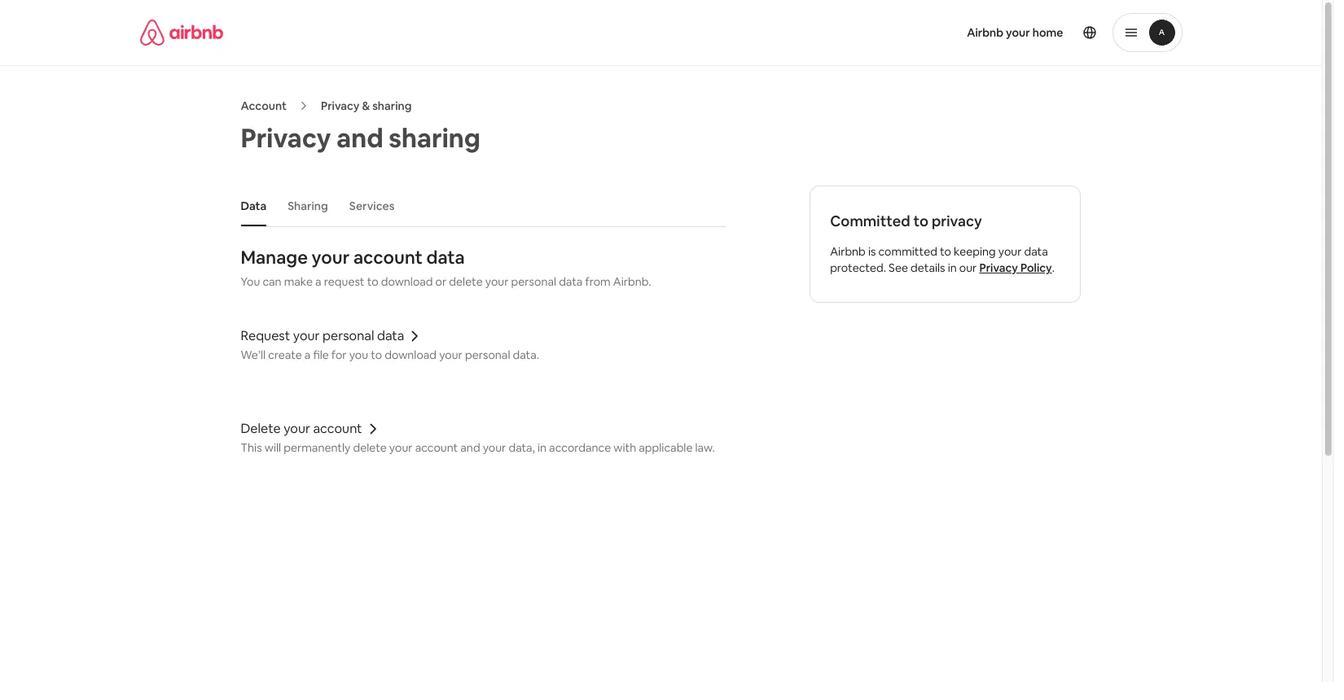 Task type: locate. For each thing, give the bounding box(es) containing it.
airbnb is committed to keeping your data protected. see details in our
[[830, 244, 1048, 275]]

data,
[[509, 441, 535, 456]]

1 vertical spatial account
[[313, 420, 362, 438]]

privacy
[[932, 212, 983, 231]]

1 horizontal spatial in
[[948, 261, 957, 275]]

0 vertical spatial download
[[381, 275, 433, 289]]

1 horizontal spatial a
[[315, 275, 322, 289]]

download right you
[[385, 348, 437, 363]]

1 vertical spatial delete
[[353, 441, 387, 456]]

data
[[241, 199, 267, 213]]

sharing down privacy & sharing
[[389, 121, 481, 155]]

sharing for privacy and sharing
[[389, 121, 481, 155]]

2 horizontal spatial personal
[[511, 275, 557, 289]]

sharing for privacy & sharing
[[372, 99, 412, 113]]

1 vertical spatial sharing
[[389, 121, 481, 155]]

1 horizontal spatial and
[[461, 441, 480, 456]]

data inside 'button'
[[377, 328, 404, 345]]

file
[[313, 348, 329, 363]]

sharing right &
[[372, 99, 412, 113]]

0 vertical spatial personal
[[511, 275, 557, 289]]

request your personal data
[[241, 328, 404, 345]]

see
[[889, 261, 909, 275]]

to inside airbnb is committed to keeping your data protected. see details in our
[[940, 244, 952, 259]]

manage
[[241, 246, 308, 269]]

privacy down keeping
[[980, 261, 1018, 275]]

policy
[[1021, 261, 1052, 275]]

0 vertical spatial in
[[948, 261, 957, 275]]

in right data,
[[538, 441, 547, 456]]

account for manage
[[354, 246, 423, 269]]

personal left from
[[511, 275, 557, 289]]

with
[[614, 441, 637, 456]]

privacy
[[321, 99, 360, 113], [241, 121, 331, 155], [980, 261, 1018, 275]]

and
[[337, 121, 383, 155], [461, 441, 480, 456]]

download inside manage your account data you can make a request to download or delete your personal data from airbnb.
[[381, 275, 433, 289]]

personal down 'request your personal data' 'button'
[[465, 348, 510, 363]]

0 horizontal spatial personal
[[323, 328, 374, 345]]

airbnb up 'protected.'
[[830, 244, 866, 259]]

1 vertical spatial privacy
[[241, 121, 331, 155]]

and down &
[[337, 121, 383, 155]]

0 horizontal spatial in
[[538, 441, 547, 456]]

account for delete
[[313, 420, 362, 438]]

delete right or
[[449, 275, 483, 289]]

tab list
[[233, 186, 726, 227]]

request
[[241, 328, 290, 345]]

1 horizontal spatial airbnb
[[967, 25, 1004, 40]]

or
[[436, 275, 447, 289]]

request your personal data button
[[241, 328, 726, 345]]

personal inside 'button'
[[323, 328, 374, 345]]

airbnb left "home"
[[967, 25, 1004, 40]]

airbnb your home link
[[958, 15, 1074, 50]]

2 vertical spatial privacy
[[980, 261, 1018, 275]]

can
[[263, 275, 282, 289]]

data
[[1025, 244, 1048, 259], [427, 246, 465, 269], [559, 275, 583, 289], [377, 328, 404, 345]]

privacy for privacy and sharing
[[241, 121, 331, 155]]

to inside manage your account data you can make a request to download or delete your personal data from airbnb.
[[367, 275, 379, 289]]

0 vertical spatial sharing
[[372, 99, 412, 113]]

1 horizontal spatial delete
[[449, 275, 483, 289]]

personal inside manage your account data you can make a request to download or delete your personal data from airbnb.
[[511, 275, 557, 289]]

privacy policy link
[[980, 261, 1052, 275]]

services button
[[341, 191, 403, 222]]

0 vertical spatial airbnb
[[967, 25, 1004, 40]]

in
[[948, 261, 957, 275], [538, 441, 547, 456]]

airbnb inside 'profile' element
[[967, 25, 1004, 40]]

privacy policy .
[[980, 261, 1055, 275]]

make
[[284, 275, 313, 289]]

data up we'll create a file for you to download your personal data.
[[377, 328, 404, 345]]

account up permanently at the left of the page
[[313, 420, 362, 438]]

this
[[241, 441, 262, 456]]

delete right permanently at the left of the page
[[353, 441, 387, 456]]

0 vertical spatial and
[[337, 121, 383, 155]]

to up details
[[940, 244, 952, 259]]

0 horizontal spatial a
[[305, 348, 311, 363]]

account up request
[[354, 246, 423, 269]]

in left our
[[948, 261, 957, 275]]

download left or
[[381, 275, 433, 289]]

download
[[381, 275, 433, 289], [385, 348, 437, 363]]

a right make
[[315, 275, 322, 289]]

your inside airbnb is committed to keeping your data protected. see details in our
[[999, 244, 1022, 259]]

0 horizontal spatial airbnb
[[830, 244, 866, 259]]

your
[[1006, 25, 1031, 40], [999, 244, 1022, 259], [312, 246, 350, 269], [485, 275, 509, 289], [293, 328, 320, 345], [439, 348, 463, 363], [284, 420, 310, 438], [389, 441, 413, 456], [483, 441, 506, 456]]

data up policy on the right top of the page
[[1025, 244, 1048, 259]]

data.
[[513, 348, 539, 363]]

this will permanently delete your account and your data, in accordance with applicable law.
[[241, 441, 715, 456]]

from
[[585, 275, 611, 289]]

personal up for
[[323, 328, 374, 345]]

home
[[1033, 25, 1064, 40]]

you
[[349, 348, 368, 363]]

1 vertical spatial a
[[305, 348, 311, 363]]

to right you
[[371, 348, 382, 363]]

0 vertical spatial a
[[315, 275, 322, 289]]

account link
[[241, 99, 287, 113]]

0 vertical spatial account
[[354, 246, 423, 269]]

sharing
[[372, 99, 412, 113], [389, 121, 481, 155]]

0 vertical spatial privacy
[[321, 99, 360, 113]]

personal
[[511, 275, 557, 289], [323, 328, 374, 345], [465, 348, 510, 363]]

to up committed
[[914, 212, 929, 231]]

account down delete your account link
[[415, 441, 458, 456]]

privacy for privacy & sharing
[[321, 99, 360, 113]]

we'll
[[241, 348, 266, 363]]

data button
[[233, 191, 275, 222]]

2 vertical spatial personal
[[465, 348, 510, 363]]

airbnb for airbnb is committed to keeping your data protected. see details in our
[[830, 244, 866, 259]]

1 vertical spatial airbnb
[[830, 244, 866, 259]]

and down delete your account link
[[461, 441, 480, 456]]

0 horizontal spatial and
[[337, 121, 383, 155]]

delete
[[449, 275, 483, 289], [353, 441, 387, 456]]

airbnb
[[967, 25, 1004, 40], [830, 244, 866, 259]]

a inside manage your account data you can make a request to download or delete your personal data from airbnb.
[[315, 275, 322, 289]]

1 vertical spatial personal
[[323, 328, 374, 345]]

account inside manage your account data you can make a request to download or delete your personal data from airbnb.
[[354, 246, 423, 269]]

privacy down account
[[241, 121, 331, 155]]

a left "file"
[[305, 348, 311, 363]]

to
[[914, 212, 929, 231], [940, 244, 952, 259], [367, 275, 379, 289], [371, 348, 382, 363]]

a
[[315, 275, 322, 289], [305, 348, 311, 363]]

your inside delete your account link
[[284, 420, 310, 438]]

to right request
[[367, 275, 379, 289]]

airbnb inside airbnb is committed to keeping your data protected. see details in our
[[830, 244, 866, 259]]

0 vertical spatial delete
[[449, 275, 483, 289]]

account
[[354, 246, 423, 269], [313, 420, 362, 438], [415, 441, 458, 456]]

privacy left &
[[321, 99, 360, 113]]

1 vertical spatial download
[[385, 348, 437, 363]]

delete your account
[[241, 420, 362, 438]]



Task type: describe. For each thing, give the bounding box(es) containing it.
privacy & sharing
[[321, 99, 412, 113]]

create
[[268, 348, 302, 363]]

1 horizontal spatial personal
[[465, 348, 510, 363]]

permanently
[[284, 441, 351, 456]]

law.
[[695, 441, 715, 456]]

your inside 'request your personal data' 'button'
[[293, 328, 320, 345]]

delete inside manage your account data you can make a request to download or delete your personal data from airbnb.
[[449, 275, 483, 289]]

sharing
[[288, 199, 328, 213]]

data left from
[[559, 275, 583, 289]]

committed
[[879, 244, 938, 259]]

manage your account data you can make a request to download or delete your personal data from airbnb.
[[241, 246, 651, 289]]

keeping
[[954, 244, 996, 259]]

airbnb.
[[613, 275, 651, 289]]

committed
[[830, 212, 911, 231]]

tab list containing data
[[233, 186, 726, 227]]

accordance
[[549, 441, 611, 456]]

profile element
[[681, 0, 1183, 65]]

protected.
[[830, 261, 886, 275]]

in inside airbnb is committed to keeping your data protected. see details in our
[[948, 261, 957, 275]]

&
[[362, 99, 370, 113]]

privacy and sharing
[[241, 121, 481, 155]]

1 vertical spatial in
[[538, 441, 547, 456]]

account
[[241, 99, 287, 113]]

1 vertical spatial and
[[461, 441, 480, 456]]

delete your account link
[[241, 420, 726, 438]]

you
[[241, 275, 260, 289]]

0 horizontal spatial delete
[[353, 441, 387, 456]]

applicable
[[639, 441, 693, 456]]

committed to privacy
[[830, 212, 983, 231]]

.
[[1052, 261, 1055, 275]]

details
[[911, 261, 946, 275]]

airbnb your home
[[967, 25, 1064, 40]]

sharing button
[[280, 191, 336, 222]]

services
[[349, 199, 395, 213]]

your inside airbnb your home link
[[1006, 25, 1031, 40]]

delete
[[241, 420, 281, 438]]

will
[[265, 441, 281, 456]]

2 vertical spatial account
[[415, 441, 458, 456]]

for
[[331, 348, 347, 363]]

airbnb for airbnb your home
[[967, 25, 1004, 40]]

we'll create a file for you to download your personal data.
[[241, 348, 539, 363]]

data up or
[[427, 246, 465, 269]]

request
[[324, 275, 365, 289]]

is
[[868, 244, 876, 259]]

our
[[960, 261, 977, 275]]

data inside airbnb is committed to keeping your data protected. see details in our
[[1025, 244, 1048, 259]]



Task type: vqa. For each thing, say whether or not it's contained in the screenshot.
'This will permanently delete your account and your data, in accordance with applicable law.'
yes



